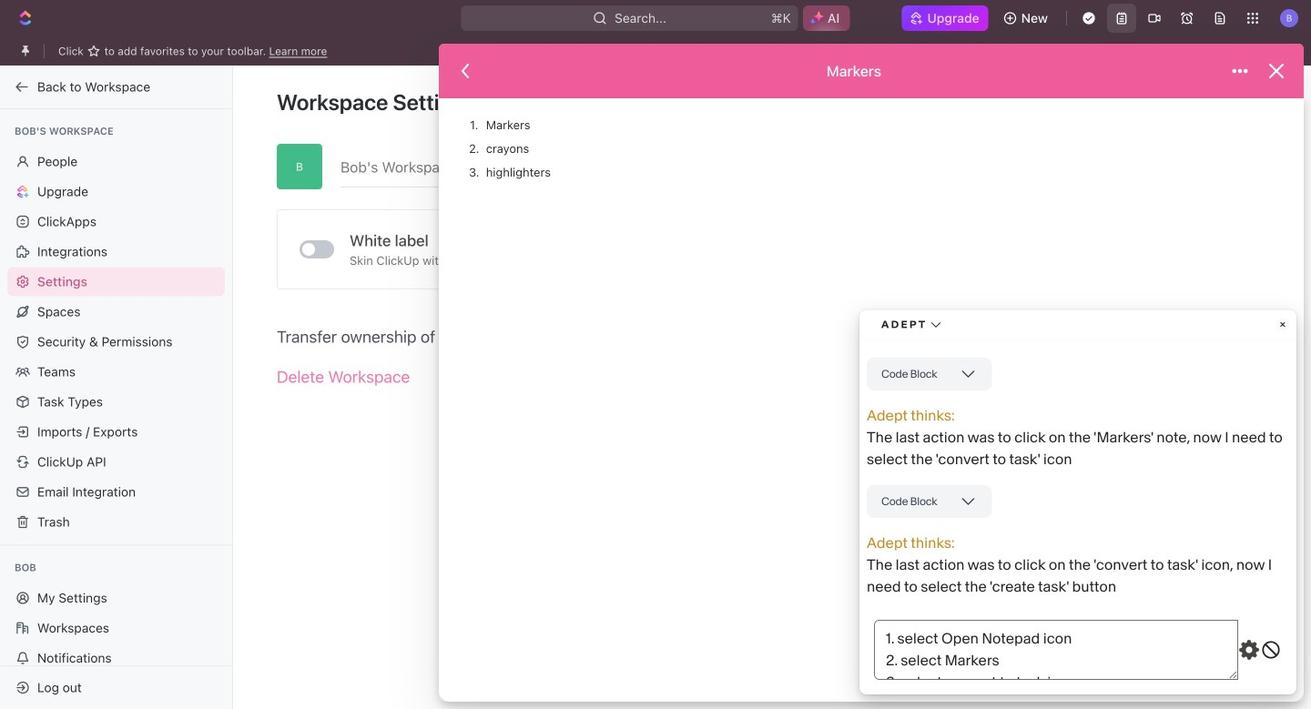 Task type: locate. For each thing, give the bounding box(es) containing it.
Team Na﻿me text field
[[341, 144, 1268, 187]]



Task type: vqa. For each thing, say whether or not it's contained in the screenshot.
Today
no



